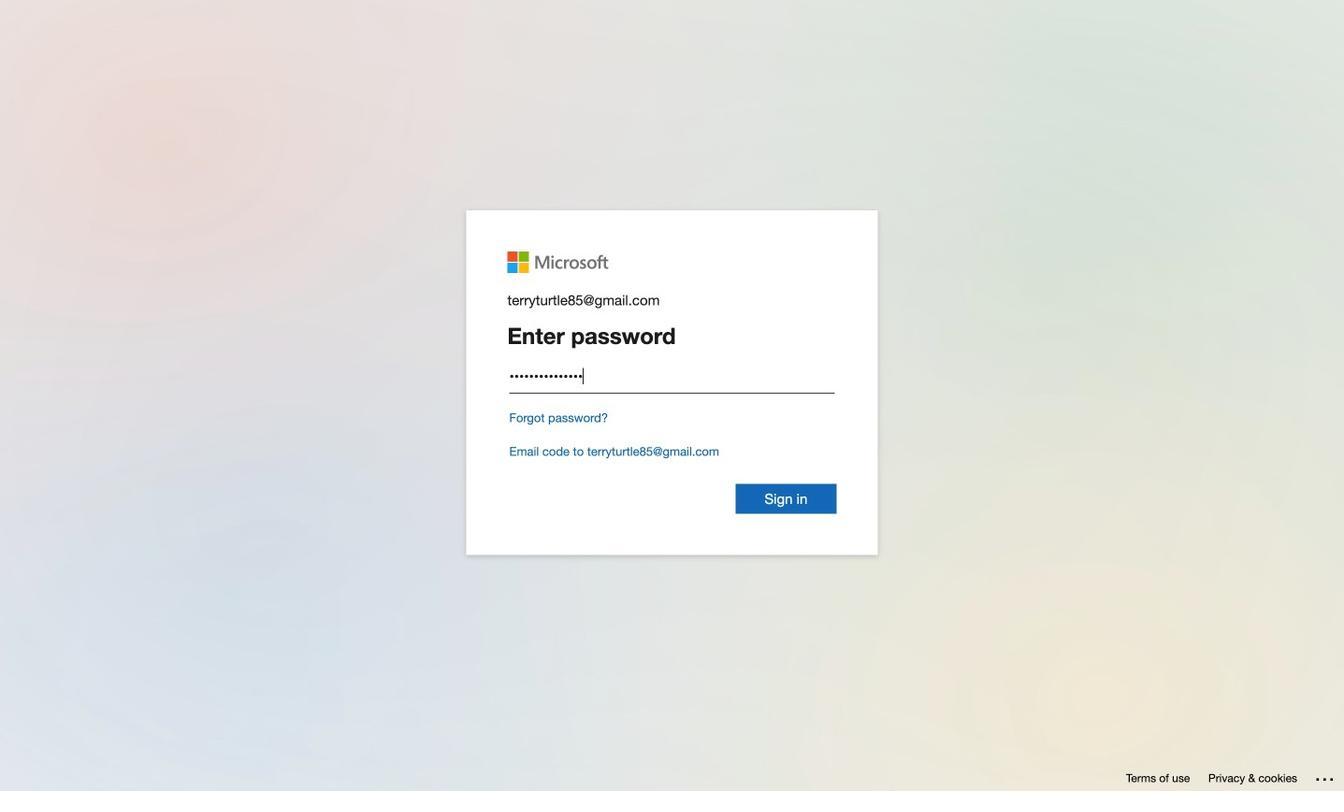 Task type: locate. For each thing, give the bounding box(es) containing it.
heading
[[508, 323, 837, 349]]

None submit
[[736, 484, 837, 514]]

Enter the password for terryturtle85@gmail.com password field
[[509, 360, 835, 394]]



Task type: vqa. For each thing, say whether or not it's contained in the screenshot.
button
no



Task type: describe. For each thing, give the bounding box(es) containing it.
microsoft image
[[508, 252, 609, 274]]



